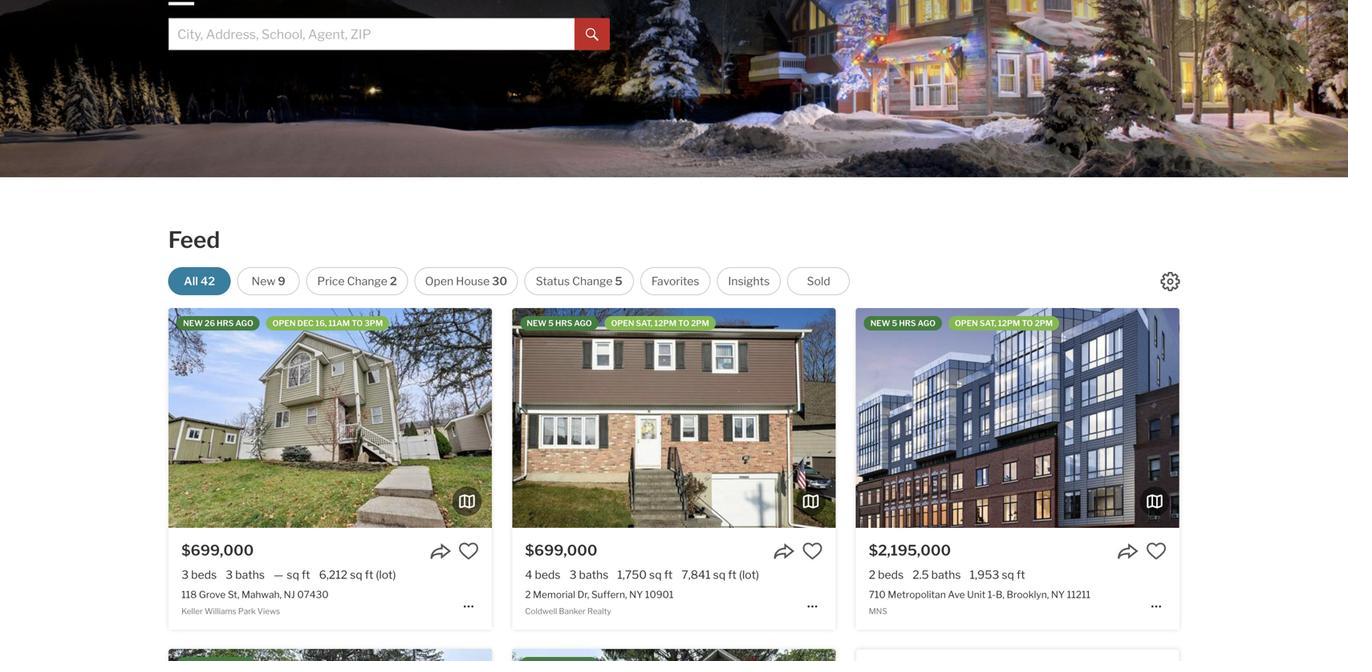 Task type: locate. For each thing, give the bounding box(es) containing it.
change inside option
[[347, 274, 388, 288]]

1 2pm from the left
[[691, 319, 709, 328]]

5
[[615, 274, 623, 288], [548, 319, 554, 328], [892, 319, 897, 328]]

change
[[347, 274, 388, 288], [572, 274, 613, 288]]

3 up memorial
[[569, 568, 577, 582]]

1 horizontal spatial hrs
[[555, 319, 572, 328]]

photo of 115 redwood st, cortlandt manor, ny 10567 image down 07430 at the bottom left
[[169, 649, 492, 661]]

1 horizontal spatial 12pm
[[998, 319, 1020, 328]]

3 beds
[[181, 568, 217, 582]]

1 ny from the left
[[629, 589, 643, 601]]

1,953 sq ft
[[970, 568, 1025, 582]]

ft right 7,841
[[728, 568, 737, 582]]

open dec 16, 11am to 3pm
[[273, 319, 383, 328]]

5 inside status change radio
[[615, 274, 623, 288]]

2 photo of 2 memorial dr, suffern, ny 10901 image from the left
[[836, 308, 1159, 528]]

mahwah,
[[242, 589, 282, 601]]

2 photo of 115 redwood st, cortlandt manor, ny 10567 image from the left
[[492, 649, 816, 661]]

2 horizontal spatial to
[[1022, 319, 1033, 328]]

beds
[[191, 568, 217, 582], [535, 568, 561, 582], [878, 568, 904, 582]]

ny inside 2 memorial dr, suffern, ny 10901 coldwell banker realty
[[629, 589, 643, 601]]

baths
[[235, 568, 265, 582], [579, 568, 609, 582], [931, 568, 961, 582]]

2 3 from the left
[[226, 568, 233, 582]]

3 baths
[[226, 568, 265, 582], [569, 568, 609, 582]]

5 for $2,195,000
[[892, 319, 897, 328]]

42
[[200, 274, 215, 288]]

2 (lot) from the left
[[739, 568, 759, 582]]

3 for 3 beds
[[226, 568, 233, 582]]

1 ft from the left
[[302, 568, 310, 582]]

2 horizontal spatial 3
[[569, 568, 577, 582]]

open for 7,841 sq ft (lot)
[[611, 319, 634, 328]]

(lot)
[[376, 568, 396, 582], [739, 568, 759, 582]]

1 horizontal spatial new
[[527, 319, 547, 328]]

(lot) right 7,841
[[739, 568, 759, 582]]

open sat, 12pm to 2pm for $2,195,000
[[955, 319, 1053, 328]]

sq for 7,841
[[713, 568, 726, 582]]

1 new from the left
[[183, 319, 203, 328]]

0 horizontal spatial $699,000
[[181, 542, 254, 559]]

1 open sat, 12pm to 2pm from the left
[[611, 319, 709, 328]]

change for 2
[[347, 274, 388, 288]]

beds for 3 beds
[[191, 568, 217, 582]]

1 $699,000 from the left
[[181, 542, 254, 559]]

0 horizontal spatial hrs
[[217, 319, 234, 328]]

2 horizontal spatial beds
[[878, 568, 904, 582]]

1 hrs from the left
[[217, 319, 234, 328]]

1 vertical spatial 2
[[869, 568, 876, 582]]

insights
[[728, 274, 770, 288]]

9
[[278, 274, 285, 288]]

beds right 4
[[535, 568, 561, 582]]

photo of 111 redwood st, cortlandt manor, ny 10567 image down 710 metropolitan ave unit 1-b, brooklyn, ny 11211 mns
[[836, 649, 1159, 661]]

1 baths from the left
[[235, 568, 265, 582]]

photo of 2 memorial dr, suffern, ny 10901 image
[[512, 308, 836, 528], [836, 308, 1159, 528]]

2 new from the left
[[527, 319, 547, 328]]

(lot) right 6,212
[[376, 568, 396, 582]]

$699,000 up 3 beds
[[181, 542, 254, 559]]

1 horizontal spatial open sat, 12pm to 2pm
[[955, 319, 1053, 328]]

Insights radio
[[717, 267, 781, 295]]

1 photo of 115 redwood st, cortlandt manor, ny 10567 image from the left
[[169, 649, 492, 661]]

to
[[352, 319, 363, 328], [678, 319, 689, 328], [1022, 319, 1033, 328]]

0 horizontal spatial new
[[183, 319, 203, 328]]

New radio
[[237, 267, 300, 295]]

ft up brooklyn,
[[1017, 568, 1025, 582]]

1 horizontal spatial 3 baths
[[569, 568, 609, 582]]

0 horizontal spatial open
[[273, 319, 296, 328]]

2 horizontal spatial ago
[[918, 319, 936, 328]]

1 change from the left
[[347, 274, 388, 288]]

2 change from the left
[[572, 274, 613, 288]]

1 horizontal spatial ny
[[1051, 589, 1065, 601]]

beds for 4 beds
[[535, 568, 561, 582]]

2 horizontal spatial 2
[[869, 568, 876, 582]]

1 horizontal spatial to
[[678, 319, 689, 328]]

option group containing all
[[168, 267, 850, 295]]

1 beds from the left
[[191, 568, 217, 582]]

$699,000 up 4 beds
[[525, 542, 597, 559]]

0 horizontal spatial 2
[[390, 274, 397, 288]]

2 inside 2 memorial dr, suffern, ny 10901 coldwell banker realty
[[525, 589, 531, 601]]

2 12pm from the left
[[998, 319, 1020, 328]]

1 horizontal spatial open
[[611, 319, 634, 328]]

0 horizontal spatial ago
[[235, 319, 253, 328]]

new 5 hrs ago for $699,000
[[527, 319, 592, 328]]

2 $699,000 from the left
[[525, 542, 597, 559]]

5 for $699,000
[[548, 319, 554, 328]]

3 baths up st,
[[226, 568, 265, 582]]

0 horizontal spatial 12pm
[[654, 319, 677, 328]]

mns
[[869, 607, 887, 616]]

baths up dr,
[[579, 568, 609, 582]]

Favorites radio
[[640, 267, 711, 295]]

0 horizontal spatial beds
[[191, 568, 217, 582]]

2 horizontal spatial open
[[955, 319, 978, 328]]

sq
[[287, 568, 299, 582], [350, 568, 362, 582], [649, 568, 662, 582], [713, 568, 726, 582], [1002, 568, 1014, 582]]

1 horizontal spatial change
[[572, 274, 613, 288]]

0 horizontal spatial open sat, 12pm to 2pm
[[611, 319, 709, 328]]

1 sq from the left
[[287, 568, 299, 582]]

118 grove st, mahwah, nj 07430 keller williams park views
[[181, 589, 329, 616]]

5 sq from the left
[[1002, 568, 1014, 582]]

0 horizontal spatial favorite button image
[[458, 541, 479, 562]]

sq right 6,212
[[350, 568, 362, 582]]

sat,
[[636, 319, 653, 328], [980, 319, 996, 328]]

2 favorite button checkbox from the left
[[802, 541, 823, 562]]

change for 5
[[572, 274, 613, 288]]

photo of 111 redwood st, cortlandt manor, ny 10567 image
[[512, 649, 836, 661], [836, 649, 1159, 661]]

2 2pm from the left
[[1035, 319, 1053, 328]]

0 horizontal spatial favorite button checkbox
[[458, 541, 479, 562]]

1 horizontal spatial $699,000
[[525, 542, 597, 559]]

2 3 baths from the left
[[569, 568, 609, 582]]

open
[[273, 319, 296, 328], [611, 319, 634, 328], [955, 319, 978, 328]]

$2,195,000
[[869, 542, 951, 559]]

12pm
[[654, 319, 677, 328], [998, 319, 1020, 328]]

photo of 115 redwood st, cortlandt manor, ny 10567 image
[[169, 649, 492, 661], [492, 649, 816, 661]]

0 horizontal spatial 3
[[181, 568, 189, 582]]

1 horizontal spatial favorite button checkbox
[[802, 541, 823, 562]]

2 horizontal spatial 5
[[892, 319, 897, 328]]

sq right 7,841
[[713, 568, 726, 582]]

keller
[[181, 607, 203, 616]]

favorite button checkbox
[[458, 541, 479, 562], [802, 541, 823, 562], [1146, 541, 1167, 562]]

sq up 10901 at the bottom
[[649, 568, 662, 582]]

0 horizontal spatial 5
[[548, 319, 554, 328]]

ny down 1,750
[[629, 589, 643, 601]]

sq for 6,212
[[350, 568, 362, 582]]

7,841
[[682, 568, 711, 582]]

park
[[238, 607, 256, 616]]

0 horizontal spatial to
[[352, 319, 363, 328]]

2 horizontal spatial new
[[870, 319, 890, 328]]

3 baths up dr,
[[569, 568, 609, 582]]

3 up st,
[[226, 568, 233, 582]]

0 horizontal spatial 2pm
[[691, 319, 709, 328]]

change right price
[[347, 274, 388, 288]]

0 vertical spatial 2
[[390, 274, 397, 288]]

Open House radio
[[414, 267, 518, 295]]

3 favorite button checkbox from the left
[[1146, 541, 1167, 562]]

2 ago from the left
[[574, 319, 592, 328]]

1 3 baths from the left
[[226, 568, 265, 582]]

photo of 710 metropolitan ave unit 1-b, brooklyn, ny 11211 image
[[856, 308, 1180, 528], [1179, 308, 1348, 528]]

2pm
[[691, 319, 709, 328], [1035, 319, 1053, 328]]

hrs
[[217, 319, 234, 328], [555, 319, 572, 328], [899, 319, 916, 328]]

$699,000
[[181, 542, 254, 559], [525, 542, 597, 559]]

3 sq from the left
[[649, 568, 662, 582]]

2 baths from the left
[[579, 568, 609, 582]]

nj
[[284, 589, 295, 601]]

1 horizontal spatial 2pm
[[1035, 319, 1053, 328]]

07430
[[297, 589, 329, 601]]

4 beds
[[525, 568, 561, 582]]

0 horizontal spatial (lot)
[[376, 568, 396, 582]]

2 left the open
[[390, 274, 397, 288]]

1 horizontal spatial beds
[[535, 568, 561, 582]]

house
[[456, 274, 490, 288]]

to for $2,195,000
[[1022, 319, 1033, 328]]

2 photo of 111 redwood st, cortlandt manor, ny 10567 image from the left
[[836, 649, 1159, 661]]

sq right —
[[287, 568, 299, 582]]

26
[[205, 319, 215, 328]]

3 up 118
[[181, 568, 189, 582]]

3 baths from the left
[[931, 568, 961, 582]]

ft up 07430 at the bottom left
[[302, 568, 310, 582]]

(lot) for 6,212 sq ft (lot)
[[376, 568, 396, 582]]

City, Address, School, Agent, ZIP search field
[[169, 18, 575, 50]]

ft for 1,750 sq ft
[[664, 568, 673, 582]]

0 horizontal spatial 3 baths
[[226, 568, 265, 582]]

ft up 10901 at the bottom
[[664, 568, 673, 582]]

2.5
[[913, 568, 929, 582]]

4 ft from the left
[[728, 568, 737, 582]]

new 5 hrs ago
[[527, 319, 592, 328], [870, 319, 936, 328]]

2 sq from the left
[[350, 568, 362, 582]]

0 horizontal spatial change
[[347, 274, 388, 288]]

feed
[[168, 226, 220, 254]]

2 vertical spatial 2
[[525, 589, 531, 601]]

beds up the grove
[[191, 568, 217, 582]]

1 horizontal spatial (lot)
[[739, 568, 759, 582]]

brooklyn,
[[1007, 589, 1049, 601]]

beds up 710
[[878, 568, 904, 582]]

1 12pm from the left
[[654, 319, 677, 328]]

All radio
[[168, 267, 231, 295]]

1 (lot) from the left
[[376, 568, 396, 582]]

2 new 5 hrs ago from the left
[[870, 319, 936, 328]]

2 horizontal spatial favorite button image
[[1146, 541, 1167, 562]]

2 beds
[[869, 568, 904, 582]]

1 horizontal spatial ago
[[574, 319, 592, 328]]

2 down 4
[[525, 589, 531, 601]]

2 horizontal spatial favorite button checkbox
[[1146, 541, 1167, 562]]

photo of 115 redwood st, cortlandt manor, ny 10567 image down 10901 at the bottom
[[492, 649, 816, 661]]

0 horizontal spatial ny
[[629, 589, 643, 601]]

6,212
[[319, 568, 348, 582]]

3 3 from the left
[[569, 568, 577, 582]]

memorial
[[533, 589, 575, 601]]

3
[[181, 568, 189, 582], [226, 568, 233, 582], [569, 568, 577, 582]]

2 to from the left
[[678, 319, 689, 328]]

1 sat, from the left
[[636, 319, 653, 328]]

3 ago from the left
[[918, 319, 936, 328]]

$699,000 for 4 beds
[[525, 542, 597, 559]]

baths up 'ave'
[[931, 568, 961, 582]]

3 beds from the left
[[878, 568, 904, 582]]

change right status
[[572, 274, 613, 288]]

1 horizontal spatial sat,
[[980, 319, 996, 328]]

photo of 118 grove st, mahwah, nj 07430 image
[[169, 308, 492, 528], [492, 308, 816, 528]]

710
[[869, 589, 886, 601]]

1 open from the left
[[273, 319, 296, 328]]

ago
[[235, 319, 253, 328], [574, 319, 592, 328], [918, 319, 936, 328]]

new
[[183, 319, 203, 328], [527, 319, 547, 328], [870, 319, 890, 328]]

5 ft from the left
[[1017, 568, 1025, 582]]

ft for 6,212 sq ft (lot)
[[365, 568, 373, 582]]

2 favorite button image from the left
[[802, 541, 823, 562]]

1 horizontal spatial 5
[[615, 274, 623, 288]]

1 horizontal spatial favorite button image
[[802, 541, 823, 562]]

dr,
[[577, 589, 589, 601]]

2 ny from the left
[[1051, 589, 1065, 601]]

ft right 6,212
[[365, 568, 373, 582]]

3 to from the left
[[1022, 319, 1033, 328]]

favorite button image for 7,841 sq ft (lot)
[[802, 541, 823, 562]]

710 metropolitan ave unit 1-b, brooklyn, ny 11211 mns
[[869, 589, 1091, 616]]

williams
[[205, 607, 236, 616]]

2 hrs from the left
[[555, 319, 572, 328]]

grove
[[199, 589, 226, 601]]

favorite button image
[[458, 541, 479, 562], [802, 541, 823, 562], [1146, 541, 1167, 562]]

ft
[[302, 568, 310, 582], [365, 568, 373, 582], [664, 568, 673, 582], [728, 568, 737, 582], [1017, 568, 1025, 582]]

option group
[[168, 267, 850, 295]]

1 new 5 hrs ago from the left
[[527, 319, 592, 328]]

0 horizontal spatial sat,
[[636, 319, 653, 328]]

st,
[[228, 589, 239, 601]]

0 horizontal spatial new 5 hrs ago
[[527, 319, 592, 328]]

2 horizontal spatial baths
[[931, 568, 961, 582]]

price
[[317, 274, 345, 288]]

new for 7,841 sq ft (lot)
[[527, 319, 547, 328]]

2 up 710
[[869, 568, 876, 582]]

1 horizontal spatial baths
[[579, 568, 609, 582]]

2 open from the left
[[611, 319, 634, 328]]

ny
[[629, 589, 643, 601], [1051, 589, 1065, 601]]

tab list
[[169, 0, 610, 50]]

2 beds from the left
[[535, 568, 561, 582]]

b,
[[996, 589, 1005, 601]]

1 horizontal spatial new 5 hrs ago
[[870, 319, 936, 328]]

1 horizontal spatial 2
[[525, 589, 531, 601]]

ny left 11211
[[1051, 589, 1065, 601]]

open sat, 12pm to 2pm
[[611, 319, 709, 328], [955, 319, 1053, 328]]

sat, for $699,000
[[636, 319, 653, 328]]

0 horizontal spatial baths
[[235, 568, 265, 582]]

2 inside price change option
[[390, 274, 397, 288]]

4 sq from the left
[[713, 568, 726, 582]]

1 horizontal spatial 3
[[226, 568, 233, 582]]

baths up mahwah,
[[235, 568, 265, 582]]

1 ago from the left
[[235, 319, 253, 328]]

3pm
[[365, 319, 383, 328]]

2 horizontal spatial hrs
[[899, 319, 916, 328]]

photo of 111 redwood st, cortlandt manor, ny 10567 image down 10901 at the bottom
[[512, 649, 836, 661]]

1 favorite button image from the left
[[458, 541, 479, 562]]

sq up b,
[[1002, 568, 1014, 582]]

1 favorite button checkbox from the left
[[458, 541, 479, 562]]

2 open sat, 12pm to 2pm from the left
[[955, 319, 1053, 328]]

ago for 7,841 sq ft (lot)
[[574, 319, 592, 328]]

3 ft from the left
[[664, 568, 673, 582]]

baths for 2 beds
[[931, 568, 961, 582]]

2 ft from the left
[[365, 568, 373, 582]]

2 sat, from the left
[[980, 319, 996, 328]]

2
[[390, 274, 397, 288], [869, 568, 876, 582], [525, 589, 531, 601]]

30
[[492, 274, 507, 288]]

3 baths for 4 beds
[[569, 568, 609, 582]]

change inside radio
[[572, 274, 613, 288]]



Task type: vqa. For each thing, say whether or not it's contained in the screenshot.


Task type: describe. For each thing, give the bounding box(es) containing it.
2 photo of 710 metropolitan ave unit 1-b, brooklyn, ny 11211 image from the left
[[1179, 308, 1348, 528]]

3 hrs from the left
[[899, 319, 916, 328]]

all 42
[[184, 274, 215, 288]]

sq for 1,750
[[649, 568, 662, 582]]

2 for 2 beds
[[869, 568, 876, 582]]

favorite button checkbox for 6,212 sq ft (lot)
[[458, 541, 479, 562]]

favorite button checkbox for 7,841 sq ft (lot)
[[802, 541, 823, 562]]

beds for 2 beds
[[878, 568, 904, 582]]

1,953
[[970, 568, 999, 582]]

to for $699,000
[[678, 319, 689, 328]]

3 for 4 beds
[[569, 568, 577, 582]]

open
[[425, 274, 454, 288]]

1 photo of 2 memorial dr, suffern, ny 10901 image from the left
[[512, 308, 836, 528]]

3 new from the left
[[870, 319, 890, 328]]

1 photo of 710 metropolitan ave unit 1-b, brooklyn, ny 11211 image from the left
[[856, 308, 1180, 528]]

10901
[[645, 589, 674, 601]]

1,750
[[617, 568, 647, 582]]

ago for 6,212 sq ft (lot)
[[235, 319, 253, 328]]

hrs for 6,212 sq ft (lot)
[[217, 319, 234, 328]]

views
[[257, 607, 280, 616]]

dec
[[297, 319, 314, 328]]

7,841 sq ft (lot)
[[682, 568, 759, 582]]

3 open from the left
[[955, 319, 978, 328]]

suffern,
[[591, 589, 627, 601]]

11am
[[329, 319, 350, 328]]

Sold radio
[[787, 267, 850, 295]]

banker
[[559, 607, 586, 616]]

new for 6,212 sq ft (lot)
[[183, 319, 203, 328]]

realty
[[587, 607, 611, 616]]

favorite button image for 6,212 sq ft (lot)
[[458, 541, 479, 562]]

open house 30
[[425, 274, 507, 288]]

6,212 sq ft (lot)
[[319, 568, 396, 582]]

unit
[[967, 589, 986, 601]]

status change 5
[[536, 274, 623, 288]]

ave
[[948, 589, 965, 601]]

favorites
[[652, 274, 699, 288]]

$699,000 for 3 beds
[[181, 542, 254, 559]]

ft for 7,841 sq ft (lot)
[[728, 568, 737, 582]]

1-
[[988, 589, 996, 601]]

12pm for $2,195,000
[[998, 319, 1020, 328]]

118
[[181, 589, 197, 601]]

ny inside 710 metropolitan ave unit 1-b, brooklyn, ny 11211 mns
[[1051, 589, 1065, 601]]

new 5 hrs ago for $2,195,000
[[870, 319, 936, 328]]

1 photo of 118 grove st, mahwah, nj 07430 image from the left
[[169, 308, 492, 528]]

4
[[525, 568, 532, 582]]

baths for 3 beds
[[235, 568, 265, 582]]

sq for 1,953
[[1002, 568, 1014, 582]]

all
[[184, 274, 198, 288]]

open sat, 12pm to 2pm for $699,000
[[611, 319, 709, 328]]

2pm for $2,195,000
[[1035, 319, 1053, 328]]

metropolitan
[[888, 589, 946, 601]]

baths for 4 beds
[[579, 568, 609, 582]]

1 3 from the left
[[181, 568, 189, 582]]

3 baths for 3 beds
[[226, 568, 265, 582]]

new
[[252, 274, 276, 288]]

ft for 1,953 sq ft
[[1017, 568, 1025, 582]]

sat, for $2,195,000
[[980, 319, 996, 328]]

16,
[[316, 319, 327, 328]]

new 9
[[252, 274, 285, 288]]

3 favorite button image from the left
[[1146, 541, 1167, 562]]

sold
[[807, 274, 830, 288]]

— sq ft
[[274, 568, 310, 582]]

(lot) for 7,841 sq ft (lot)
[[739, 568, 759, 582]]

price change 2
[[317, 274, 397, 288]]

1,750 sq ft
[[617, 568, 673, 582]]

Status Change radio
[[525, 267, 634, 295]]

submit search image
[[586, 28, 599, 41]]

hrs for 7,841 sq ft (lot)
[[555, 319, 572, 328]]

sq for —
[[287, 568, 299, 582]]

new 26 hrs ago
[[183, 319, 253, 328]]

open for 6,212 sq ft (lot)
[[273, 319, 296, 328]]

2 photo of 118 grove st, mahwah, nj 07430 image from the left
[[492, 308, 816, 528]]

ft for — sq ft
[[302, 568, 310, 582]]

11211
[[1067, 589, 1091, 601]]

2.5 baths
[[913, 568, 961, 582]]

1 photo of 111 redwood st, cortlandt manor, ny 10567 image from the left
[[512, 649, 836, 661]]

status
[[536, 274, 570, 288]]

Price Change radio
[[306, 267, 408, 295]]

coldwell
[[525, 607, 557, 616]]

2pm for $699,000
[[691, 319, 709, 328]]

2 memorial dr, suffern, ny 10901 coldwell banker realty
[[525, 589, 674, 616]]

1 to from the left
[[352, 319, 363, 328]]

2 for 2 memorial dr, suffern, ny 10901 coldwell banker realty
[[525, 589, 531, 601]]

12pm for $699,000
[[654, 319, 677, 328]]

—
[[274, 568, 284, 582]]



